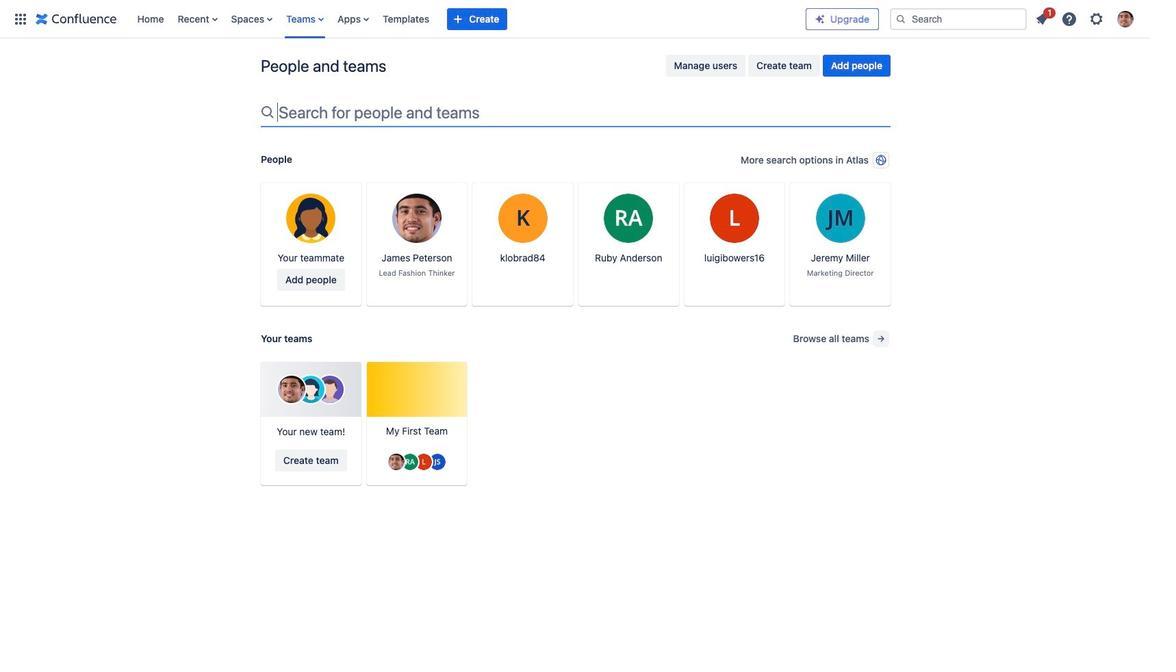 Task type: vqa. For each thing, say whether or not it's contained in the screenshot.
list for Appswitcher Icon
yes



Task type: locate. For each thing, give the bounding box(es) containing it.
group
[[666, 55, 891, 77]]

search image
[[896, 13, 907, 24]]

avatar group element
[[387, 452, 447, 472]]

banner
[[0, 0, 1150, 38]]

list item
[[1030, 5, 1056, 30]]

arrowrighticon image
[[876, 333, 887, 344]]

global element
[[8, 0, 806, 38]]

premium image
[[815, 13, 826, 24]]

notification icon image
[[1034, 11, 1050, 27]]

1 horizontal spatial list
[[1030, 5, 1142, 31]]

settings icon image
[[1089, 11, 1105, 27]]

confluence image
[[36, 11, 117, 27], [36, 11, 117, 27]]

atlas image
[[876, 155, 887, 166]]

None search field
[[890, 8, 1027, 30]]

list
[[130, 0, 806, 38], [1030, 5, 1142, 31]]

0 horizontal spatial list
[[130, 0, 806, 38]]

list for premium image
[[1030, 5, 1142, 31]]



Task type: describe. For each thing, give the bounding box(es) containing it.
jacob simon image
[[429, 454, 446, 470]]

Search field
[[890, 8, 1027, 30]]

help icon image
[[1061, 11, 1078, 27]]

your profile and preferences image
[[1118, 11, 1134, 27]]

list for appswitcher icon
[[130, 0, 806, 38]]

appswitcher icon image
[[12, 11, 29, 27]]

list item inside list
[[1030, 5, 1056, 30]]



